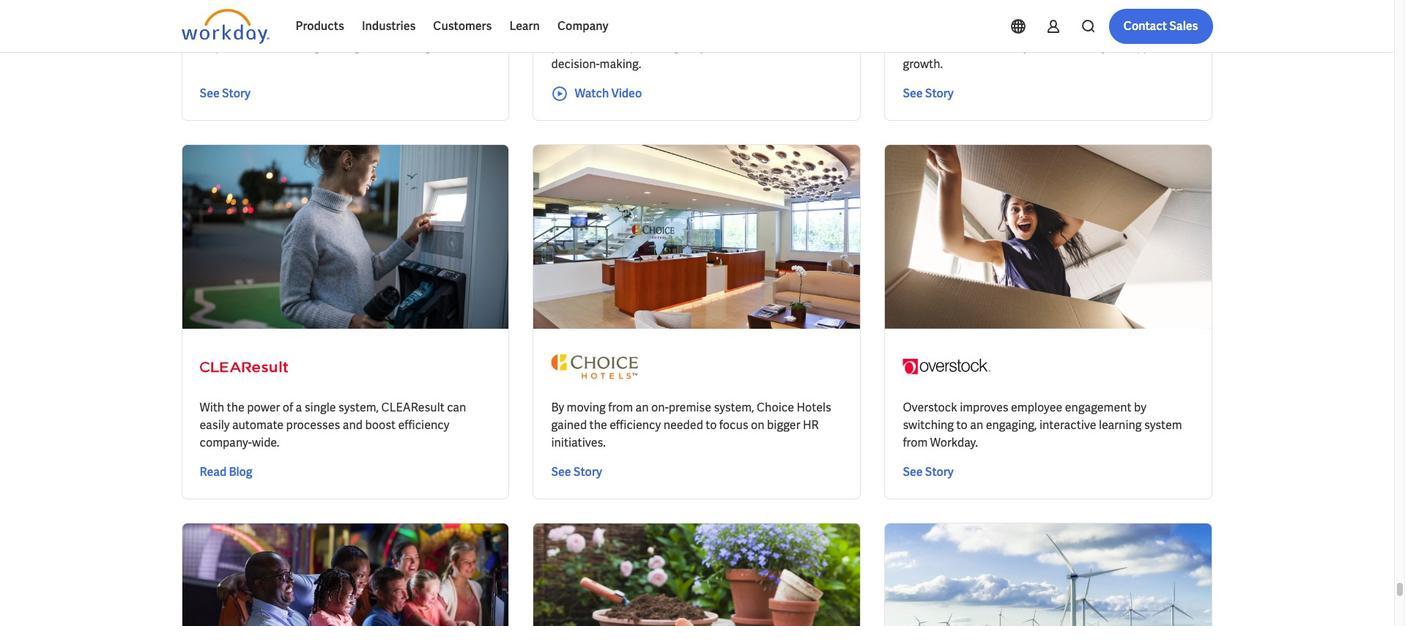 Task type: vqa. For each thing, say whether or not it's contained in the screenshot.
Franklin to the bottom
no



Task type: describe. For each thing, give the bounding box(es) containing it.
initiatives.
[[551, 435, 606, 451]]

system, inside with a single hr system, scandic brings efficiency to its processes, enabling the organization to grow.
[[288, 21, 329, 37]]

tire
[[903, 39, 923, 54]]

organization
[[343, 39, 409, 54]]

and for tire
[[1033, 39, 1053, 54]]

providing
[[631, 39, 680, 54]]

industries button
[[353, 9, 425, 44]]

customers button
[[425, 9, 501, 44]]

growth.
[[903, 56, 943, 72]]

learn button
[[501, 9, 549, 44]]

story for with a cloud-based system from workday, discount tire drives hr efficiency and scalability to support growth.
[[926, 86, 954, 101]]

on
[[751, 418, 765, 433]]

hr inside with a single hr system, scandic brings efficiency to its processes, enabling the organization to grow.
[[270, 21, 286, 37]]

to inside with a cloud-based system from workday, discount tire drives hr efficiency and scalability to support growth.
[[1111, 39, 1122, 54]]

to inside by moving from an on-premise system, choice hotels gained the efficiency needed to focus on bigger hr initiatives.
[[706, 418, 717, 433]]

system inside overstock improves employee engagement by switching to an engaging, interactive learning system from workday.
[[1145, 418, 1183, 433]]

see story for with a cloud-based system from workday, discount tire drives hr efficiency and scalability to support growth.
[[903, 86, 954, 101]]

oriental bank scales for growth by streamlining processes and providing easy access to data for decision-making.
[[551, 21, 803, 72]]

can
[[447, 400, 466, 416]]

clear all button
[[569, 8, 616, 37]]

processes,
[[215, 39, 272, 54]]

drives
[[926, 39, 958, 54]]

with the power of a single system, clearesult can easily automate processes and boost efficiency company-wide.
[[200, 400, 466, 451]]

from inside with a cloud-based system from workday, discount tire drives hr efficiency and scalability to support growth.
[[1047, 21, 1072, 37]]

by inside overstock improves employee engagement by switching to an engaging, interactive learning system from workday.
[[1135, 400, 1147, 416]]

all
[[600, 16, 612, 29]]

scandic
[[331, 21, 373, 37]]

by moving from an on-premise system, choice hotels gained the efficiency needed to focus on bigger hr initiatives.
[[551, 400, 832, 451]]

easily
[[200, 418, 230, 433]]

story for overstock improves employee engagement by switching to an engaging, interactive learning system from workday.
[[926, 465, 954, 480]]

power
[[247, 400, 280, 416]]

improves
[[960, 400, 1009, 416]]

workday,
[[1075, 21, 1122, 37]]

efficiency inside with the power of a single system, clearesult can easily automate processes and boost efficiency company-wide.
[[398, 418, 450, 433]]

with for easily
[[200, 400, 224, 416]]

with a single hr system, scandic brings efficiency to its processes, enabling the organization to grow.
[[200, 21, 476, 54]]

boost
[[365, 418, 396, 433]]

of
[[283, 400, 293, 416]]

choice hotels international, inc. image
[[551, 347, 639, 388]]

go to the homepage image
[[181, 9, 269, 44]]

see story link for with a single hr system, scandic brings efficiency to its processes, enabling the organization to grow.
[[200, 85, 251, 103]]

industry
[[271, 16, 310, 29]]

with for drives
[[903, 21, 928, 37]]

efficiency inside with a single hr system, scandic brings efficiency to its processes, enabling the organization to grow.
[[411, 21, 463, 37]]

products button
[[287, 9, 353, 44]]

and inside oriental bank scales for growth by streamlining processes and providing easy access to data for decision-making.
[[608, 39, 628, 54]]

employee
[[1011, 400, 1063, 416]]

the inside with a single hr system, scandic brings efficiency to its processes, enabling the organization to grow.
[[323, 39, 341, 54]]

efficiency inside by moving from an on-premise system, choice hotels gained the efficiency needed to focus on bigger hr initiatives.
[[610, 418, 661, 433]]

blog
[[229, 465, 253, 480]]

topic
[[193, 16, 218, 29]]

see story link for by moving from an on-premise system, choice hotels gained the efficiency needed to focus on bigger hr initiatives.
[[551, 464, 602, 482]]

business
[[363, 16, 405, 29]]

1 vertical spatial for
[[788, 39, 803, 54]]

easy
[[683, 39, 707, 54]]

system, for with
[[339, 400, 379, 416]]

by inside oriental bank scales for growth by streamlining processes and providing easy access to data for decision-making.
[[719, 21, 732, 37]]

see story for with a single hr system, scandic brings efficiency to its processes, enabling the organization to grow.
[[200, 86, 251, 101]]

automate
[[232, 418, 284, 433]]

discount
[[1125, 21, 1173, 37]]

engagement
[[1066, 400, 1132, 416]]

support
[[1124, 39, 1166, 54]]

gained
[[551, 418, 587, 433]]

making.
[[600, 56, 642, 72]]

read
[[200, 465, 227, 480]]

clearesult consulting inc. image
[[200, 347, 288, 388]]

learn
[[510, 18, 540, 34]]

scalability
[[1055, 39, 1108, 54]]

the inside with the power of a single system, clearesult can easily automate processes and boost efficiency company-wide.
[[227, 400, 245, 416]]

scales
[[626, 21, 660, 37]]

scandic image
[[200, 0, 288, 9]]

company button
[[549, 9, 618, 44]]

clear
[[573, 16, 598, 29]]

contact sales link
[[1109, 9, 1213, 44]]

enabling
[[275, 39, 320, 54]]

streamlining
[[734, 21, 800, 37]]

to right the outcome
[[465, 21, 476, 37]]

see story link for overstock improves employee engagement by switching to an engaging, interactive learning system from workday.
[[903, 464, 954, 482]]

sales
[[1170, 18, 1199, 34]]

data
[[762, 39, 786, 54]]

video
[[612, 86, 642, 101]]

read blog
[[200, 465, 253, 480]]

by
[[551, 400, 564, 416]]

see for by moving from an on-premise system, choice hotels gained the efficiency needed to focus on bigger hr initiatives.
[[551, 465, 571, 480]]

story for by moving from an on-premise system, choice hotels gained the efficiency needed to focus on bigger hr initiatives.
[[574, 465, 602, 480]]

an inside overstock improves employee engagement by switching to an engaging, interactive learning system from workday.
[[971, 418, 984, 433]]



Task type: locate. For each thing, give the bounding box(es) containing it.
from inside by moving from an on-premise system, choice hotels gained the efficiency needed to focus on bigger hr initiatives.
[[609, 400, 633, 416]]

the
[[323, 39, 341, 54], [227, 400, 245, 416], [590, 418, 607, 433]]

2 vertical spatial from
[[903, 435, 928, 451]]

moving
[[567, 400, 606, 416]]

see down its
[[200, 86, 220, 101]]

1 vertical spatial an
[[971, 418, 984, 433]]

1 vertical spatial system
[[1145, 418, 1183, 433]]

industries
[[362, 18, 416, 34]]

story for with a single hr system, scandic brings efficiency to its processes, enabling the organization to grow.
[[222, 86, 251, 101]]

an
[[636, 400, 649, 416], [971, 418, 984, 433]]

2 horizontal spatial system,
[[714, 400, 755, 416]]

see story down processes,
[[200, 86, 251, 101]]

1 vertical spatial single
[[305, 400, 336, 416]]

0 vertical spatial processes
[[551, 39, 606, 54]]

overstock.com image
[[903, 347, 991, 388]]

1 horizontal spatial hr
[[803, 418, 819, 433]]

see story for by moving from an on-premise system, choice hotels gained the efficiency needed to focus on bigger hr initiatives.
[[551, 465, 602, 480]]

from right moving
[[609, 400, 633, 416]]

from
[[1047, 21, 1072, 37], [609, 400, 633, 416], [903, 435, 928, 451]]

overstock
[[903, 400, 958, 416]]

contact
[[1124, 18, 1168, 34]]

single inside with the power of a single system, clearesult can easily automate processes and boost efficiency company-wide.
[[305, 400, 336, 416]]

system, inside by moving from an on-premise system, choice hotels gained the efficiency needed to focus on bigger hr initiatives.
[[714, 400, 755, 416]]

and left the boost
[[343, 418, 363, 433]]

0 horizontal spatial by
[[719, 21, 732, 37]]

company
[[558, 18, 609, 34]]

watch video link
[[551, 85, 642, 103]]

engaging,
[[986, 418, 1038, 433]]

watch video
[[575, 86, 642, 101]]

company-
[[200, 435, 252, 451]]

see down switching
[[903, 465, 923, 480]]

based
[[973, 21, 1005, 37]]

0 vertical spatial single
[[236, 21, 267, 37]]

efficiency inside with a cloud-based system from workday, discount tire drives hr efficiency and scalability to support growth.
[[979, 39, 1030, 54]]

a inside with the power of a single system, clearesult can easily automate processes and boost efficiency company-wide.
[[296, 400, 302, 416]]

workday.
[[931, 435, 978, 451]]

and inside with a cloud-based system from workday, discount tire drives hr efficiency and scalability to support growth.
[[1033, 39, 1053, 54]]

hr inside by moving from an on-premise system, choice hotels gained the efficiency needed to focus on bigger hr initiatives.
[[803, 418, 819, 433]]

a inside with a cloud-based system from workday, discount tire drives hr efficiency and scalability to support growth.
[[930, 21, 937, 37]]

see down growth.
[[903, 86, 923, 101]]

1 horizontal spatial processes
[[551, 39, 606, 54]]

processes
[[551, 39, 606, 54], [286, 418, 340, 433]]

the up easily
[[227, 400, 245, 416]]

see story down growth.
[[903, 86, 954, 101]]

1 horizontal spatial by
[[1135, 400, 1147, 416]]

an left on-
[[636, 400, 649, 416]]

a inside with a single hr system, scandic brings efficiency to its processes, enabling the organization to grow.
[[227, 21, 233, 37]]

2 horizontal spatial from
[[1047, 21, 1072, 37]]

efficiency down on-
[[610, 418, 661, 433]]

efficiency up grow.
[[411, 21, 463, 37]]

2 vertical spatial hr
[[803, 418, 819, 433]]

a
[[227, 21, 233, 37], [930, 21, 937, 37], [296, 400, 302, 416]]

processes down of
[[286, 418, 340, 433]]

0 vertical spatial an
[[636, 400, 649, 416]]

needed
[[664, 418, 704, 433]]

2 horizontal spatial and
[[1033, 39, 1053, 54]]

with inside with a single hr system, scandic brings efficiency to its processes, enabling the organization to grow.
[[200, 21, 224, 37]]

to inside oriental bank scales for growth by streamlining processes and providing easy access to data for decision-making.
[[748, 39, 759, 54]]

1 horizontal spatial and
[[608, 39, 628, 54]]

efficiency down 'based'
[[979, 39, 1030, 54]]

decision-
[[551, 56, 600, 72]]

see story link down initiatives.
[[551, 464, 602, 482]]

products
[[296, 18, 344, 34]]

single right of
[[305, 400, 336, 416]]

story down initiatives.
[[574, 465, 602, 480]]

hr inside with a cloud-based system from workday, discount tire drives hr efficiency and scalability to support growth.
[[960, 39, 976, 54]]

see for overstock improves employee engagement by switching to an engaging, interactive learning system from workday.
[[903, 465, 923, 480]]

from up scalability
[[1047, 21, 1072, 37]]

and left scalability
[[1033, 39, 1053, 54]]

more
[[503, 16, 528, 29]]

by up learning
[[1135, 400, 1147, 416]]

story down processes,
[[222, 86, 251, 101]]

1 vertical spatial hr
[[960, 39, 976, 54]]

0 vertical spatial system
[[1007, 21, 1045, 37]]

0 horizontal spatial for
[[662, 21, 677, 37]]

grow.
[[425, 39, 453, 54]]

2 vertical spatial the
[[590, 418, 607, 433]]

0 horizontal spatial hr
[[270, 21, 286, 37]]

story
[[222, 86, 251, 101], [926, 86, 954, 101], [574, 465, 602, 480], [926, 465, 954, 480]]

with a cloud-based system from workday, discount tire drives hr efficiency and scalability to support growth.
[[903, 21, 1173, 72]]

with up tire
[[903, 21, 928, 37]]

and inside with the power of a single system, clearesult can easily automate processes and boost efficiency company-wide.
[[343, 418, 363, 433]]

system, up enabling in the top of the page
[[288, 21, 329, 37]]

bigger
[[767, 418, 801, 433]]

focus
[[720, 418, 749, 433]]

on-
[[652, 400, 669, 416]]

a up processes,
[[227, 21, 233, 37]]

1 horizontal spatial a
[[296, 400, 302, 416]]

clearesult
[[382, 400, 445, 416]]

to left grow.
[[411, 39, 422, 54]]

overstock improves employee engagement by switching to an engaging, interactive learning system from workday.
[[903, 400, 1183, 451]]

and for can
[[343, 418, 363, 433]]

clear all
[[573, 16, 612, 29]]

hotels
[[797, 400, 832, 416]]

0 vertical spatial the
[[323, 39, 341, 54]]

2 horizontal spatial the
[[590, 418, 607, 433]]

processes inside with the power of a single system, clearesult can easily automate processes and boost efficiency company-wide.
[[286, 418, 340, 433]]

for up providing
[[662, 21, 677, 37]]

1 horizontal spatial the
[[323, 39, 341, 54]]

more button
[[491, 8, 557, 37]]

1 vertical spatial the
[[227, 400, 245, 416]]

oriental
[[551, 21, 595, 37]]

topic button
[[181, 8, 247, 37]]

choice
[[757, 400, 794, 416]]

system inside with a cloud-based system from workday, discount tire drives hr efficiency and scalability to support growth.
[[1007, 21, 1045, 37]]

the inside by moving from an on-premise system, choice hotels gained the efficiency needed to focus on bigger hr initiatives.
[[590, 418, 607, 433]]

see
[[200, 86, 220, 101], [903, 86, 923, 101], [551, 465, 571, 480], [903, 465, 923, 480]]

for right data
[[788, 39, 803, 54]]

system right 'based'
[[1007, 21, 1045, 37]]

story down growth.
[[926, 86, 954, 101]]

the down moving
[[590, 418, 607, 433]]

efficiency down clearesult on the bottom left of page
[[398, 418, 450, 433]]

with up its
[[200, 21, 224, 37]]

see for with a cloud-based system from workday, discount tire drives hr efficiency and scalability to support growth.
[[903, 86, 923, 101]]

industry button
[[259, 8, 339, 37]]

1 horizontal spatial for
[[788, 39, 803, 54]]

see story link down workday.
[[903, 464, 954, 482]]

1 horizontal spatial system
[[1145, 418, 1183, 433]]

to
[[465, 21, 476, 37], [411, 39, 422, 54], [748, 39, 759, 54], [1111, 39, 1122, 54], [706, 418, 717, 433], [957, 418, 968, 433]]

to inside overstock improves employee engagement by switching to an engaging, interactive learning system from workday.
[[957, 418, 968, 433]]

and up making.
[[608, 39, 628, 54]]

0 horizontal spatial an
[[636, 400, 649, 416]]

learning
[[1099, 418, 1142, 433]]

hr up enabling in the top of the page
[[270, 21, 286, 37]]

2 horizontal spatial a
[[930, 21, 937, 37]]

0 horizontal spatial single
[[236, 21, 267, 37]]

customers
[[433, 18, 492, 34]]

from down switching
[[903, 435, 928, 451]]

an inside by moving from an on-premise system, choice hotels gained the efficiency needed to focus on bigger hr initiatives.
[[636, 400, 649, 416]]

see story link for with a cloud-based system from workday, discount tire drives hr efficiency and scalability to support growth.
[[903, 85, 954, 103]]

processes inside oriental bank scales for growth by streamlining processes and providing easy access to data for decision-making.
[[551, 39, 606, 54]]

cloud-
[[939, 21, 973, 37]]

see for with a single hr system, scandic brings efficiency to its processes, enabling the organization to grow.
[[200, 86, 220, 101]]

0 horizontal spatial system,
[[288, 21, 329, 37]]

a for cloud-
[[930, 21, 937, 37]]

a for single
[[227, 21, 233, 37]]

hr
[[270, 21, 286, 37], [960, 39, 976, 54], [803, 418, 819, 433]]

with up easily
[[200, 400, 224, 416]]

with for its
[[200, 21, 224, 37]]

growth
[[679, 21, 717, 37]]

system, up the boost
[[339, 400, 379, 416]]

access
[[709, 39, 746, 54]]

hr down cloud-
[[960, 39, 976, 54]]

0 vertical spatial by
[[719, 21, 732, 37]]

a right of
[[296, 400, 302, 416]]

by up access at top right
[[719, 21, 732, 37]]

business outcome
[[363, 16, 450, 29]]

its
[[200, 39, 213, 54]]

business outcome button
[[351, 8, 479, 37]]

1 horizontal spatial system,
[[339, 400, 379, 416]]

switching
[[903, 418, 954, 433]]

from inside overstock improves employee engagement by switching to an engaging, interactive learning system from workday.
[[903, 435, 928, 451]]

read blog link
[[200, 464, 253, 482]]

with
[[200, 21, 224, 37], [903, 21, 928, 37], [200, 400, 224, 416]]

contact sales
[[1124, 18, 1199, 34]]

to down workday,
[[1111, 39, 1122, 54]]

a up drives
[[930, 21, 937, 37]]

with inside with a cloud-based system from workday, discount tire drives hr efficiency and scalability to support growth.
[[903, 21, 928, 37]]

to up workday.
[[957, 418, 968, 433]]

Search Customer Stories text field
[[1005, 10, 1185, 35]]

see story for overstock improves employee engagement by switching to an engaging, interactive learning system from workday.
[[903, 465, 954, 480]]

1 horizontal spatial from
[[903, 435, 928, 451]]

bank
[[597, 21, 624, 37]]

1 vertical spatial by
[[1135, 400, 1147, 416]]

see story
[[200, 86, 251, 101], [903, 86, 954, 101], [551, 465, 602, 480], [903, 465, 954, 480]]

1 horizontal spatial an
[[971, 418, 984, 433]]

outcome
[[407, 16, 450, 29]]

see down initiatives.
[[551, 465, 571, 480]]

see story down workday.
[[903, 465, 954, 480]]

see story link down processes,
[[200, 85, 251, 103]]

interactive
[[1040, 418, 1097, 433]]

to left data
[[748, 39, 759, 54]]

the down the products
[[323, 39, 341, 54]]

2 horizontal spatial hr
[[960, 39, 976, 54]]

0 vertical spatial from
[[1047, 21, 1072, 37]]

brings
[[376, 21, 409, 37]]

0 horizontal spatial processes
[[286, 418, 340, 433]]

0 horizontal spatial the
[[227, 400, 245, 416]]

see story down initiatives.
[[551, 465, 602, 480]]

0 vertical spatial for
[[662, 21, 677, 37]]

system, inside with the power of a single system, clearesult can easily automate processes and boost efficiency company-wide.
[[339, 400, 379, 416]]

1 vertical spatial from
[[609, 400, 633, 416]]

0 vertical spatial hr
[[270, 21, 286, 37]]

to left focus
[[706, 418, 717, 433]]

and
[[608, 39, 628, 54], [1033, 39, 1053, 54], [343, 418, 363, 433]]

0 horizontal spatial from
[[609, 400, 633, 416]]

system, for by
[[714, 400, 755, 416]]

see story link
[[200, 85, 251, 103], [903, 85, 954, 103], [551, 464, 602, 482], [903, 464, 954, 482]]

1 horizontal spatial single
[[305, 400, 336, 416]]

processes up decision-
[[551, 39, 606, 54]]

0 horizontal spatial and
[[343, 418, 363, 433]]

hr down hotels
[[803, 418, 819, 433]]

an down the improves
[[971, 418, 984, 433]]

for
[[662, 21, 677, 37], [788, 39, 803, 54]]

single up processes,
[[236, 21, 267, 37]]

single inside with a single hr system, scandic brings efficiency to its processes, enabling the organization to grow.
[[236, 21, 267, 37]]

premise
[[669, 400, 712, 416]]

1 vertical spatial processes
[[286, 418, 340, 433]]

system
[[1007, 21, 1045, 37], [1145, 418, 1183, 433]]

with inside with the power of a single system, clearesult can easily automate processes and boost efficiency company-wide.
[[200, 400, 224, 416]]

watch
[[575, 86, 609, 101]]

system, up focus
[[714, 400, 755, 416]]

system right learning
[[1145, 418, 1183, 433]]

0 horizontal spatial system
[[1007, 21, 1045, 37]]

0 horizontal spatial a
[[227, 21, 233, 37]]

story down workday.
[[926, 465, 954, 480]]

single
[[236, 21, 267, 37], [305, 400, 336, 416]]

see story link down growth.
[[903, 85, 954, 103]]

wide.
[[252, 435, 279, 451]]



